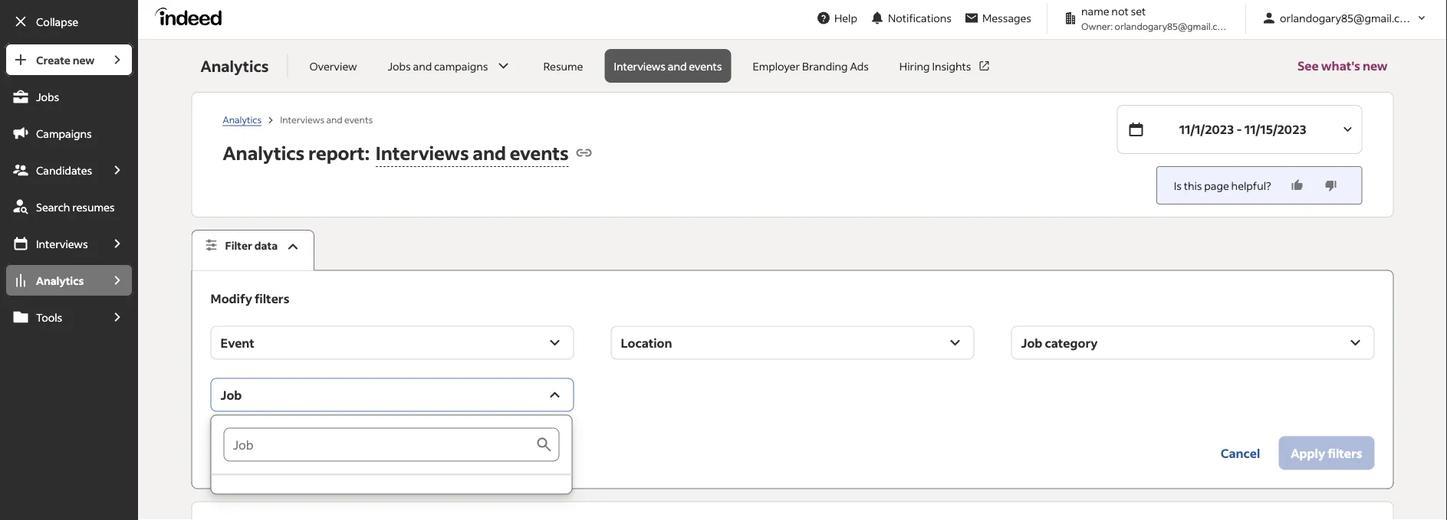 Task type: locate. For each thing, give the bounding box(es) containing it.
this
[[1184, 179, 1203, 193]]

jobs for jobs
[[36, 90, 59, 104]]

campaigns
[[434, 59, 488, 73]]

orlandogary85@gmail.com up the see what's new
[[1280, 11, 1416, 25]]

0 horizontal spatial interviews and events
[[280, 113, 373, 125]]

jobs inside button
[[388, 59, 411, 73]]

1 vertical spatial jobs
[[36, 90, 59, 104]]

what's
[[1322, 58, 1361, 74]]

indeed home image
[[155, 7, 229, 26]]

notifications
[[888, 11, 952, 25]]

tools
[[36, 311, 62, 325]]

helpful?
[[1232, 179, 1272, 193]]

see what's new button
[[1298, 40, 1388, 92]]

1 horizontal spatial job
[[1022, 335, 1043, 351]]

0 horizontal spatial jobs
[[36, 90, 59, 104]]

collapse
[[36, 15, 78, 28]]

1 horizontal spatial jobs
[[388, 59, 411, 73]]

orlandogary85@gmail.com button
[[1256, 4, 1435, 32]]

interviews and events button
[[370, 136, 569, 170]]

0 horizontal spatial events
[[344, 113, 373, 125]]

0 horizontal spatial analytics link
[[5, 264, 101, 298]]

2 horizontal spatial events
[[689, 59, 722, 73]]

page
[[1205, 179, 1230, 193]]

filters right modify
[[255, 291, 290, 307]]

analytics
[[201, 56, 269, 76], [223, 113, 262, 125], [223, 141, 305, 165], [36, 274, 84, 288]]

jobs and campaigns button
[[379, 49, 522, 83]]

0 vertical spatial jobs
[[388, 59, 411, 73]]

help button
[[810, 4, 864, 32]]

menu bar
[[0, 43, 138, 521]]

1 horizontal spatial orlandogary85@gmail.com
[[1280, 11, 1416, 25]]

job category button
[[1012, 327, 1375, 360]]

0 horizontal spatial job
[[221, 388, 242, 403]]

job button
[[211, 379, 574, 412]]

events left show shareable url image
[[510, 141, 569, 165]]

orlandogary85@gmail.com
[[1280, 11, 1416, 25], [1115, 20, 1232, 32]]

event
[[221, 335, 255, 351]]

1 horizontal spatial analytics link
[[223, 113, 262, 126]]

location
[[621, 335, 673, 351]]

1 horizontal spatial new
[[1363, 58, 1388, 74]]

1 vertical spatial analytics link
[[5, 264, 101, 298]]

event button
[[211, 327, 574, 360]]

overview link
[[300, 49, 366, 83]]

1 vertical spatial filters
[[260, 446, 295, 462]]

events
[[689, 59, 722, 73], [344, 113, 373, 125], [510, 141, 569, 165]]

create new link
[[5, 43, 101, 77]]

1 vertical spatial events
[[344, 113, 373, 125]]

set
[[1131, 4, 1146, 18]]

0 horizontal spatial new
[[73, 53, 95, 67]]

events up report:
[[344, 113, 373, 125]]

show shareable url image
[[575, 144, 594, 162]]

resume link
[[534, 49, 593, 83]]

job category
[[1022, 335, 1098, 351]]

create new
[[36, 53, 95, 67]]

employer branding ads link
[[744, 49, 878, 83]]

-
[[1237, 122, 1242, 137]]

2 vertical spatial events
[[510, 141, 569, 165]]

and
[[413, 59, 432, 73], [668, 59, 687, 73], [326, 113, 343, 125], [473, 141, 506, 165]]

job
[[1022, 335, 1043, 351], [221, 388, 242, 403]]

job left category
[[1022, 335, 1043, 351]]

filters inside the clear all filters button
[[260, 446, 295, 462]]

name
[[1082, 4, 1110, 18]]

modify filters
[[211, 291, 290, 307]]

candidates link
[[5, 153, 101, 187]]

jobs down create new link
[[36, 90, 59, 104]]

report:
[[308, 141, 370, 165]]

name not set owner: orlandogary85@gmail.com
[[1082, 4, 1232, 32]]

clear
[[211, 446, 242, 462]]

employer branding ads
[[753, 59, 869, 73]]

new right what's
[[1363, 58, 1388, 74]]

orlandogary85@gmail.com down set
[[1115, 20, 1232, 32]]

jobs and campaigns
[[388, 59, 488, 73]]

Job field
[[224, 429, 535, 462]]

campaigns
[[36, 127, 92, 140]]

filters right the all in the left bottom of the page
[[260, 446, 295, 462]]

clear all filters button
[[211, 437, 295, 471]]

jobs inside menu bar
[[36, 90, 59, 104]]

cancel
[[1221, 446, 1261, 462]]

job down event
[[221, 388, 242, 403]]

interviews
[[614, 59, 666, 73], [280, 113, 325, 125], [376, 141, 469, 165], [36, 237, 88, 251]]

analytics link
[[223, 113, 262, 126], [5, 264, 101, 298]]

all
[[244, 446, 258, 462]]

job for job
[[221, 388, 242, 403]]

interviews and events
[[614, 59, 722, 73], [280, 113, 373, 125]]

0 vertical spatial job
[[1022, 335, 1043, 351]]

hiring insights link
[[891, 49, 1001, 83]]

filters
[[255, 291, 290, 307], [260, 446, 295, 462]]

is this page helpful?
[[1174, 179, 1272, 193]]

new
[[73, 53, 95, 67], [1363, 58, 1388, 74]]

search
[[36, 200, 70, 214]]

jobs left the campaigns
[[388, 59, 411, 73]]

this page is helpful image
[[1290, 178, 1305, 193]]

jobs
[[388, 59, 411, 73], [36, 90, 59, 104]]

1 vertical spatial job
[[221, 388, 242, 403]]

not
[[1112, 4, 1129, 18]]

events left employer
[[689, 59, 722, 73]]

1 horizontal spatial events
[[510, 141, 569, 165]]

clear all filters
[[211, 446, 295, 462]]

new right create
[[73, 53, 95, 67]]

job for job category
[[1022, 335, 1043, 351]]

and inside jobs and campaigns button
[[413, 59, 432, 73]]

0 horizontal spatial orlandogary85@gmail.com
[[1115, 20, 1232, 32]]

1 horizontal spatial interviews and events
[[614, 59, 722, 73]]



Task type: vqa. For each thing, say whether or not it's contained in the screenshot.
Company name
no



Task type: describe. For each thing, give the bounding box(es) containing it.
new inside button
[[1363, 58, 1388, 74]]

filter
[[225, 239, 252, 253]]

is
[[1174, 179, 1182, 193]]

help
[[835, 11, 858, 25]]

messages
[[983, 11, 1032, 25]]

see
[[1298, 58, 1319, 74]]

search resumes link
[[5, 190, 134, 224]]

messages link
[[958, 4, 1038, 32]]

name not set owner: orlandogary85@gmail.com element
[[1057, 3, 1237, 33]]

filter data button
[[191, 230, 315, 271]]

resume
[[544, 59, 583, 73]]

11/1/2023
[[1180, 122, 1235, 137]]

candidates
[[36, 163, 92, 177]]

tools link
[[5, 301, 101, 334]]

category
[[1045, 335, 1098, 351]]

0 vertical spatial interviews and events
[[614, 59, 722, 73]]

0 vertical spatial filters
[[255, 291, 290, 307]]

search resumes
[[36, 200, 115, 214]]

branding
[[802, 59, 848, 73]]

create
[[36, 53, 70, 67]]

hiring insights
[[900, 59, 972, 73]]

interviews link
[[5, 227, 101, 261]]

overview
[[309, 59, 357, 73]]

0 vertical spatial events
[[689, 59, 722, 73]]

analytics inside menu bar
[[36, 274, 84, 288]]

this page is not helpful image
[[1324, 178, 1339, 193]]

resumes
[[72, 200, 115, 214]]

0 vertical spatial analytics link
[[223, 113, 262, 126]]

jobs link
[[5, 80, 134, 114]]

hiring
[[900, 59, 930, 73]]

interviews inside interviews link
[[36, 237, 88, 251]]

menu bar containing create new
[[0, 43, 138, 521]]

1 vertical spatial interviews and events
[[280, 113, 373, 125]]

analytics report: interviews and events
[[223, 141, 569, 165]]

interviews and events link
[[605, 49, 732, 83]]

collapse button
[[5, 5, 134, 38]]

owner:
[[1082, 20, 1113, 32]]

job list box
[[211, 416, 572, 495]]

orlandogary85@gmail.com inside name not set owner: orlandogary85@gmail.com
[[1115, 20, 1232, 32]]

see what's new
[[1298, 58, 1388, 74]]

filter data
[[225, 239, 278, 253]]

insights
[[932, 59, 972, 73]]

interviews inside interviews and events link
[[614, 59, 666, 73]]

notifications button
[[864, 1, 958, 35]]

and inside interviews and events link
[[668, 59, 687, 73]]

campaigns link
[[5, 117, 134, 150]]

data
[[255, 239, 278, 253]]

11/1/2023 - 11/15/2023
[[1180, 122, 1307, 137]]

location button
[[611, 327, 975, 360]]

employer
[[753, 59, 800, 73]]

modify
[[211, 291, 252, 307]]

orlandogary85@gmail.com inside orlandogary85@gmail.com popup button
[[1280, 11, 1416, 25]]

11/15/2023
[[1245, 122, 1307, 137]]

cancel button
[[1209, 437, 1273, 471]]

ads
[[850, 59, 869, 73]]

jobs for jobs and campaigns
[[388, 59, 411, 73]]



